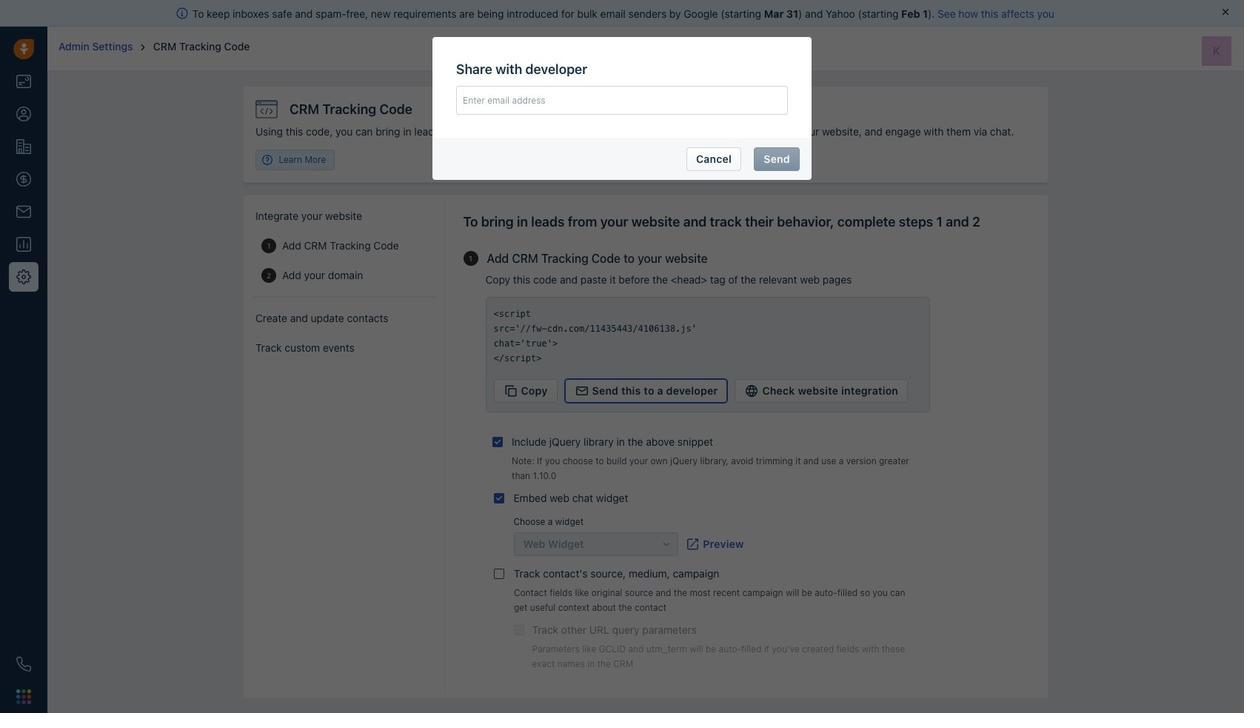 Task type: describe. For each thing, give the bounding box(es) containing it.
phone element
[[9, 649, 39, 679]]

Enter email address text field
[[463, 94, 781, 106]]



Task type: vqa. For each thing, say whether or not it's contained in the screenshot.
Enter email address text box
yes



Task type: locate. For each thing, give the bounding box(es) containing it.
None text field
[[494, 307, 922, 366]]

phone image
[[16, 657, 31, 672]]

freshworks switcher image
[[16, 689, 31, 704]]



